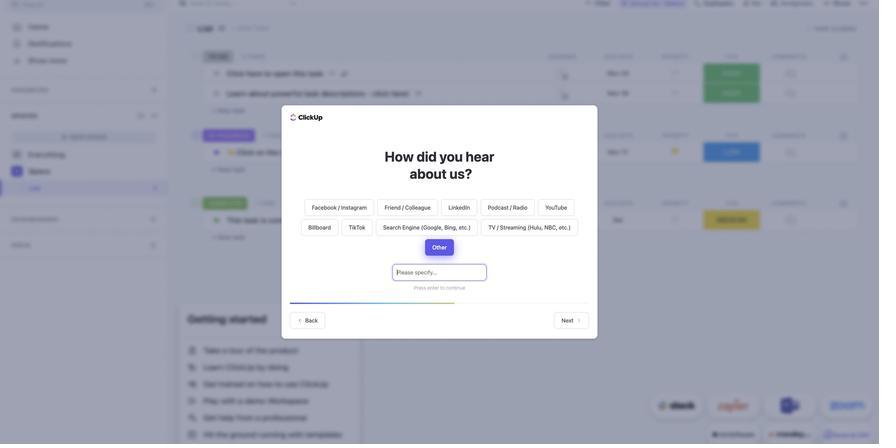 Task type: describe. For each thing, give the bounding box(es) containing it.
search engine (google, bing, etc.) button
[[376, 220, 478, 236]]

radio
[[513, 205, 528, 211]]

linkedin
[[449, 205, 470, 211]]

clickup logo image
[[290, 114, 323, 121]]

you
[[440, 148, 463, 165]]

back
[[306, 318, 318, 324]]

billboard
[[309, 225, 331, 231]]

streaming
[[500, 225, 527, 231]]

youtube button
[[539, 200, 575, 216]]

hear
[[466, 148, 495, 165]]

instagram
[[341, 205, 367, 211]]

us?
[[450, 166, 473, 182]]

about
[[410, 166, 447, 182]]

/ for podcast
[[510, 205, 512, 211]]

tv
[[489, 225, 496, 231]]

2 etc.) from the left
[[559, 225, 571, 231]]

back button
[[290, 313, 325, 329]]

linkedin button
[[442, 200, 478, 216]]

friend
[[385, 205, 401, 211]]

tv / streaming (hulu, nbc, etc.)
[[489, 225, 571, 231]]

podcast / radio
[[488, 205, 528, 211]]

continue
[[446, 285, 466, 291]]

(hulu,
[[528, 225, 544, 231]]

/ for facebook
[[338, 205, 340, 211]]



Task type: vqa. For each thing, say whether or not it's contained in the screenshot.
right Add
no



Task type: locate. For each thing, give the bounding box(es) containing it.
/ for friend
[[402, 205, 404, 211]]

/ inside button
[[338, 205, 340, 211]]

/ inside 'button'
[[402, 205, 404, 211]]

tiktok button
[[342, 220, 373, 236]]

bing,
[[445, 225, 458, 231]]

tv / streaming (hulu, nbc, etc.) button
[[482, 220, 578, 236]]

podcast / radio button
[[481, 200, 535, 216]]

/ right tv
[[497, 225, 499, 231]]

facebook / instagram
[[312, 205, 367, 211]]

other
[[433, 245, 447, 251]]

engine
[[403, 225, 420, 231]]

Please specify... field
[[393, 265, 487, 281]]

facebook
[[312, 205, 337, 211]]

colleague
[[406, 205, 431, 211]]

facebook / instagram button
[[305, 200, 374, 216]]

youtube
[[546, 205, 568, 211]]

1 horizontal spatial etc.)
[[559, 225, 571, 231]]

friend / colleague button
[[378, 200, 438, 216]]

/
[[338, 205, 340, 211], [402, 205, 404, 211], [510, 205, 512, 211], [497, 225, 499, 231]]

to
[[441, 285, 445, 291]]

how
[[385, 148, 414, 165]]

search engine (google, bing, etc.)
[[383, 225, 471, 231]]

search
[[383, 225, 401, 231]]

press
[[414, 285, 426, 291]]

etc.) right bing,
[[459, 225, 471, 231]]

other button
[[425, 240, 454, 256]]

next
[[562, 318, 574, 324]]

/ right facebook
[[338, 205, 340, 211]]

next button
[[555, 313, 589, 329]]

etc.) right nbc,
[[559, 225, 571, 231]]

billboard button
[[301, 220, 338, 236]]

etc.)
[[459, 225, 471, 231], [559, 225, 571, 231]]

how did you hear about us?
[[385, 148, 495, 182]]

/ for tv
[[497, 225, 499, 231]]

0 horizontal spatial etc.)
[[459, 225, 471, 231]]

enter
[[428, 285, 439, 291]]

1 etc.) from the left
[[459, 225, 471, 231]]

nbc,
[[545, 225, 558, 231]]

did
[[417, 148, 437, 165]]

press enter to continue
[[414, 285, 466, 291]]

/ right friend
[[402, 205, 404, 211]]

(google,
[[421, 225, 443, 231]]

/ left "radio"
[[510, 205, 512, 211]]

podcast
[[488, 205, 509, 211]]

tiktok
[[349, 225, 366, 231]]

friend / colleague
[[385, 205, 431, 211]]



